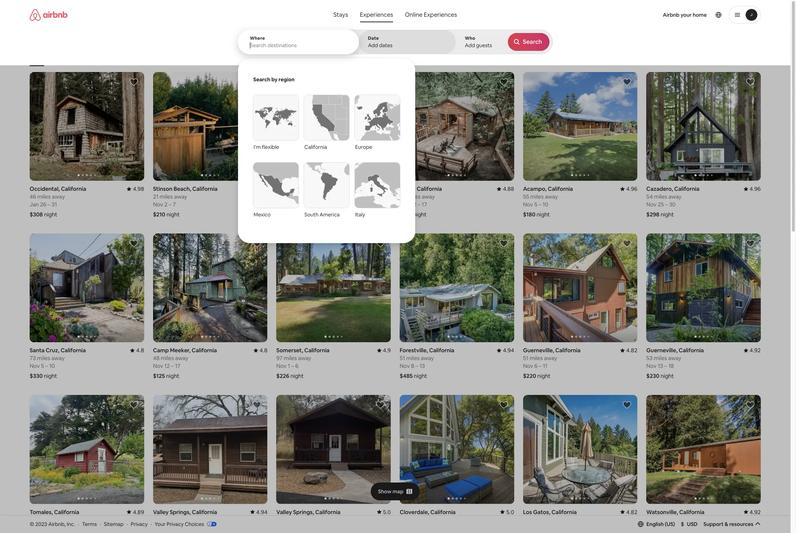 Task type: locate. For each thing, give the bounding box(es) containing it.
·
[[78, 521, 79, 527], [100, 521, 101, 527], [127, 521, 128, 527], [151, 521, 152, 527]]

add to wishlist: camp meeker, california image
[[253, 239, 262, 248]]

camp
[[153, 347, 169, 354]]

4.8 for santa cruz, california 73 miles away nov 5 – 10 $330 night
[[136, 347, 144, 354]]

homes
[[395, 55, 409, 61]]

night inside cazadero, california 54 miles away nov 25 – 30 $298 night
[[661, 211, 675, 218]]

3 · from the left
[[127, 521, 128, 527]]

0 horizontal spatial 30
[[41, 524, 48, 531]]

dec inside watsonville, california 71 miles away nov 26 – dec 1
[[670, 524, 680, 531]]

4.88 out of 5 average rating image
[[498, 185, 515, 192]]

1 horizontal spatial 26
[[658, 524, 665, 531]]

– inside "guerneville, california 51 miles away nov 6 – 11 $220 night"
[[539, 362, 542, 370]]

add to wishlist: acampo, california image
[[623, 78, 632, 86]]

add for add dates
[[368, 42, 378, 49]]

1 add from the left
[[368, 42, 378, 49]]

©
[[30, 521, 34, 527]]

77
[[153, 516, 159, 523], [277, 516, 283, 523]]

77 for valley springs, california 77 miles away nov 1 – 6
[[153, 516, 159, 523]]

california inside watsonville, california 71 miles away nov 26 – dec 1
[[680, 508, 705, 516]]

2 guerneville, from the left
[[647, 347, 678, 354]]

1 add to wishlist: valley springs, california image from the left
[[253, 401, 262, 410]]

away inside valley springs, california 77 miles away nov 1 – 6
[[175, 516, 188, 523]]

cazadero,
[[647, 185, 674, 192]]

1 horizontal spatial 71
[[647, 516, 652, 523]]

12 down cobb,
[[412, 201, 417, 208]]

nov down 54
[[647, 201, 657, 208]]

1 5.0 from the left
[[507, 508, 515, 515]]

1 inside somerset, california 97 miles away nov 1 – 6 $226 night
[[288, 362, 290, 370]]

2 horizontal spatial 6
[[535, 362, 538, 370]]

4.92
[[751, 347, 762, 354], [751, 508, 762, 516]]

1 vertical spatial 4.94 out of 5 average rating image
[[251, 508, 268, 516]]

night down cobb,
[[414, 211, 427, 218]]

1 horizontal spatial 17
[[299, 201, 304, 208]]

12 inside "camp meeker, california 48 miles away nov 12 – 17 $125 night"
[[165, 362, 170, 370]]

38
[[30, 516, 36, 523]]

2 77 from the left
[[277, 516, 283, 523]]

experiences
[[360, 11, 394, 19], [424, 11, 458, 19]]

nov down garden
[[277, 201, 287, 208]]

2 13 from the left
[[658, 362, 664, 370]]

guerneville, for 53
[[647, 347, 678, 354]]

0 vertical spatial 4.92
[[751, 347, 762, 354]]

2 4.82 from the top
[[627, 508, 638, 516]]

2 add to wishlist: guerneville, california image from the left
[[747, 239, 756, 248]]

4.8
[[136, 347, 144, 354], [260, 347, 268, 354]]

nov up $226
[[277, 362, 287, 370]]

2 horizontal spatial 17
[[422, 201, 428, 208]]

4.89 out of 5 average rating image
[[374, 185, 391, 192]]

0 horizontal spatial 4.96 out of 5 average rating image
[[621, 185, 638, 192]]

4.96
[[627, 185, 638, 192], [751, 185, 762, 192]]

6 down somerset,
[[296, 362, 299, 370]]

0 vertical spatial 26
[[40, 201, 46, 208]]

1 · from the left
[[78, 521, 79, 527]]

26 for nov
[[658, 524, 665, 531]]

31
[[52, 201, 57, 208]]

–
[[48, 201, 50, 208], [418, 201, 421, 208], [169, 201, 172, 208], [295, 201, 297, 208], [539, 201, 542, 208], [666, 201, 669, 208], [45, 362, 48, 370], [416, 362, 419, 370], [171, 362, 174, 370], [292, 362, 294, 370], [539, 362, 542, 370], [665, 362, 668, 370], [49, 524, 52, 531], [168, 524, 171, 531], [666, 524, 669, 531]]

1 horizontal spatial 4.8
[[260, 347, 268, 354]]

0 vertical spatial 4.94
[[504, 347, 515, 354]]

7
[[173, 201, 176, 208]]

who add guests
[[465, 35, 493, 49]]

nov inside "camp meeker, california 48 miles away nov 12 – 17 $125 night"
[[153, 362, 163, 370]]

night down "31"
[[44, 211, 57, 218]]

1 horizontal spatial add to wishlist: guerneville, california image
[[747, 239, 756, 248]]

dec left $
[[670, 524, 680, 531]]

· right "terms" 'link'
[[100, 521, 101, 527]]

2 4.8 from the left
[[260, 347, 268, 354]]

night down the 8
[[414, 372, 428, 380]]

· left 'privacy' link
[[127, 521, 128, 527]]

10 inside santa cruz, california 73 miles away nov 5 – 10 $330 night
[[49, 362, 55, 370]]

1 horizontal spatial 4.94 out of 5 average rating image
[[498, 347, 515, 354]]

4.92 out of 5 average rating image
[[745, 347, 762, 354], [745, 508, 762, 516]]

2 · from the left
[[100, 521, 101, 527]]

2 horizontal spatial 1
[[682, 524, 684, 531]]

1 4.96 from the left
[[627, 185, 638, 192]]

dec for 1
[[670, 524, 680, 531]]

add to wishlist: stinson beach, california image
[[253, 78, 262, 86]]

1 horizontal spatial 4.96
[[751, 185, 762, 192]]

meeker,
[[170, 347, 191, 354]]

2 51 from the left
[[524, 355, 529, 362]]

guerneville, inside "guerneville, california 51 miles away nov 6 – 11 $220 night"
[[524, 347, 555, 354]]

add to wishlist: watsonville, california image
[[747, 401, 756, 410]]

5.0
[[507, 508, 515, 515], [383, 508, 391, 516]]

97 down garden
[[277, 193, 283, 200]]

1 horizontal spatial valley
[[277, 508, 292, 516]]

1 horizontal spatial 30
[[670, 201, 676, 208]]

english (us)
[[647, 521, 676, 527]]

cobb, california 62 miles away nov 12 – 17 night
[[400, 185, 442, 218]]

dates
[[380, 42, 393, 49]]

– inside acampo, california 55 miles away nov 5 – 10 $180 night
[[539, 201, 542, 208]]

0 horizontal spatial 4.94 out of 5 average rating image
[[251, 508, 268, 516]]

valley
[[153, 508, 169, 516], [277, 508, 292, 516]]

2 97 from the top
[[277, 355, 283, 362]]

1 up $226
[[288, 362, 290, 370]]

1 97 from the top
[[277, 193, 283, 200]]

1 add to wishlist: guerneville, california image from the left
[[623, 239, 632, 248]]

night inside "guerneville, california 53 miles away nov 13 – 18 $230 night"
[[661, 372, 675, 380]]

1 71 from the left
[[400, 516, 406, 523]]

0 vertical spatial 5
[[535, 201, 538, 208]]

17 inside "camp meeker, california 48 miles away nov 12 – 17 $125 night"
[[175, 362, 181, 370]]

night down 11
[[538, 372, 551, 380]]

miles inside the cobb, california 62 miles away nov 12 – 17 night
[[408, 193, 421, 200]]

0 horizontal spatial 1
[[165, 524, 167, 531]]

cloverdale,
[[400, 508, 430, 515]]

away inside somerset, california 97 miles away nov 1 – 6 $226 night
[[298, 355, 312, 362]]

add to wishlist: guerneville, california image for 4.82
[[623, 239, 632, 248]]

away inside "guerneville, california 51 miles away nov 6 – 11 $220 night"
[[545, 355, 558, 362]]

1 77 from the left
[[153, 516, 159, 523]]

4.82 out of 5 average rating image
[[621, 347, 638, 354], [621, 508, 638, 516]]

1 vertical spatial 5
[[41, 362, 44, 370]]

1 valley from the left
[[153, 508, 169, 516]]

13
[[420, 362, 425, 370], [658, 362, 664, 370]]

0 vertical spatial 97
[[277, 193, 283, 200]]

77 for valley springs, california 77 miles away
[[277, 516, 283, 523]]

by
[[272, 76, 278, 83]]

12 inside garden valley, california 97 miles away nov 12 – 17
[[288, 201, 293, 208]]

– inside "guerneville, california 53 miles away nov 13 – 18 $230 night"
[[665, 362, 668, 370]]

10 down the cruz,
[[49, 362, 55, 370]]

none search field containing stays
[[238, 0, 553, 243]]

5.0 for valley springs, california
[[383, 508, 391, 516]]

springs, for valley springs, california 77 miles away nov 1 – 6
[[170, 508, 191, 516]]

1 horizontal spatial 10
[[543, 201, 549, 208]]

nov left (us)
[[647, 524, 657, 531]]

10 down acampo, at the top right of the page
[[543, 201, 549, 208]]

away inside the "forestville, california 51 miles away nov 8 – 13 $485 night"
[[421, 355, 434, 362]]

4.89
[[380, 185, 391, 192], [133, 508, 144, 515]]

add to wishlist: cazadero, california image
[[747, 78, 756, 86]]

13 right the 8
[[420, 362, 425, 370]]

4.94 for the topmost 4.94 out of 5 average rating icon
[[504, 347, 515, 354]]

4.96 for cazadero, california 54 miles away nov 25 – 30 $298 night
[[751, 185, 762, 192]]

0 horizontal spatial valley
[[153, 508, 169, 516]]

dec for 5
[[53, 524, 63, 531]]

0 vertical spatial 4.92 out of 5 average rating image
[[745, 347, 762, 354]]

5.0 down show at the bottom of page
[[383, 508, 391, 516]]

europe
[[356, 144, 373, 150]]

1 4.92 from the top
[[751, 347, 762, 354]]

nov down 53 at the bottom right of the page
[[647, 362, 657, 370]]

4.82 for 2nd 4.82 out of 5 average rating icon from the top of the page
[[627, 508, 638, 516]]

5 left "terms" 'link'
[[64, 524, 67, 531]]

1 13 from the left
[[420, 362, 425, 370]]

online experiences
[[405, 11, 458, 19]]

1 horizontal spatial 4.94
[[504, 347, 515, 354]]

1 privacy from the left
[[131, 521, 148, 527]]

1 vertical spatial 10
[[49, 362, 55, 370]]

experiences right 'online'
[[424, 11, 458, 19]]

$ usd
[[682, 521, 698, 527]]

71 down cloverdale,
[[400, 516, 406, 523]]

2 valley from the left
[[277, 508, 292, 516]]

71 for watsonville,
[[647, 516, 652, 523]]

1 51 from the left
[[400, 355, 406, 362]]

camp meeker, california 48 miles away nov 12 – 17 $125 night
[[153, 347, 217, 380]]

1 vertical spatial 26
[[658, 524, 665, 531]]

0 horizontal spatial 26
[[40, 201, 46, 208]]

1 vertical spatial 4.92
[[751, 508, 762, 516]]

what can we help you find? tab list
[[328, 7, 400, 22]]

2 5.0 from the left
[[383, 508, 391, 516]]

nov down "73"
[[30, 362, 40, 370]]

0 horizontal spatial 5
[[41, 362, 44, 370]]

51 inside "guerneville, california 51 miles away nov 6 – 11 $220 night"
[[524, 355, 529, 362]]

nov right 'privacy' link
[[153, 524, 163, 531]]

date add dates
[[368, 35, 393, 49]]

acampo, california 55 miles away nov 5 – 10 $180 night
[[524, 185, 574, 218]]

california inside garden valley, california 97 miles away nov 12 – 17
[[315, 185, 340, 192]]

0 horizontal spatial experiences
[[360, 11, 394, 19]]

1 springs, from the left
[[170, 508, 191, 516]]

0 horizontal spatial 5.0
[[383, 508, 391, 516]]

1 horizontal spatial springs,
[[293, 508, 314, 516]]

1 vertical spatial 97
[[277, 355, 283, 362]]

0 horizontal spatial springs,
[[170, 508, 191, 516]]

group
[[30, 37, 634, 66], [30, 72, 144, 181], [153, 72, 268, 181], [277, 72, 391, 181], [400, 72, 515, 181], [524, 72, 638, 181], [647, 72, 762, 181], [30, 234, 144, 342], [153, 234, 268, 342], [277, 234, 391, 342], [400, 234, 515, 342], [524, 234, 638, 342], [647, 234, 762, 342], [30, 395, 144, 504], [153, 395, 268, 504], [277, 395, 391, 504], [400, 395, 515, 504], [524, 395, 638, 504], [647, 395, 762, 504]]

5 inside the 'tomales, california 38 miles away nov 30 – dec 5'
[[64, 524, 67, 531]]

1 4.82 from the top
[[627, 347, 638, 354]]

away inside valley springs, california 77 miles away
[[299, 516, 312, 523]]

© 2023 airbnb, inc. ·
[[30, 521, 79, 527]]

nov inside "guerneville, california 51 miles away nov 6 – 11 $220 night"
[[524, 362, 534, 370]]

0 horizontal spatial 77
[[153, 516, 159, 523]]

night down 7
[[167, 211, 180, 218]]

1 vertical spatial 30
[[41, 524, 48, 531]]

12 up $125
[[165, 362, 170, 370]]

nov inside somerset, california 97 miles away nov 1 – 6 $226 night
[[277, 362, 287, 370]]

0 vertical spatial 10
[[543, 201, 549, 208]]

miles inside the occidental, california 46 miles away jan 26 – 31 $308 night
[[37, 193, 51, 200]]

dec
[[53, 524, 63, 531], [670, 524, 680, 531]]

1 horizontal spatial 4.89
[[380, 185, 391, 192]]

choices
[[185, 521, 204, 527]]

51 for guerneville, california
[[524, 355, 529, 362]]

1 vertical spatial 4.89
[[133, 508, 144, 515]]

None search field
[[238, 0, 553, 243]]

$230
[[647, 372, 660, 380]]

0 vertical spatial 4.82
[[627, 347, 638, 354]]

4.89 for 4.89 out of 5 average rating image
[[133, 508, 144, 515]]

1 right 'privacy' link
[[165, 524, 167, 531]]

4.92 for 2nd 4.92 out of 5 average rating icon from the bottom
[[751, 347, 762, 354]]

2 horizontal spatial 12
[[412, 201, 417, 208]]

1 horizontal spatial 13
[[658, 362, 664, 370]]

6 right your
[[172, 524, 175, 531]]

your
[[155, 521, 166, 527]]

26 inside the occidental, california 46 miles away jan 26 – 31 $308 night
[[40, 201, 46, 208]]

1 horizontal spatial 1
[[288, 362, 290, 370]]

0 horizontal spatial add to wishlist: guerneville, california image
[[623, 239, 632, 248]]

nov down 38
[[30, 524, 40, 531]]

12 for 4.8
[[165, 362, 170, 370]]

2 4.96 out of 5 average rating image from the left
[[745, 185, 762, 192]]

nov inside garden valley, california 97 miles away nov 12 – 17
[[277, 201, 287, 208]]

97 down somerset,
[[277, 355, 283, 362]]

2 privacy from the left
[[167, 521, 184, 527]]

$485
[[400, 372, 413, 380]]

0 vertical spatial 4.94 out of 5 average rating image
[[498, 347, 515, 354]]

1 vertical spatial 4.94
[[257, 508, 268, 516]]

0 horizontal spatial 13
[[420, 362, 425, 370]]

10 inside acampo, california 55 miles away nov 5 – 10 $180 night
[[543, 201, 549, 208]]

0 horizontal spatial add to wishlist: valley springs, california image
[[253, 401, 262, 410]]

california inside valley springs, california 77 miles away nov 1 – 6
[[192, 508, 217, 516]]

california inside somerset, california 97 miles away nov 1 – 6 $226 night
[[305, 347, 330, 354]]

71 for cloverdale,
[[400, 516, 406, 523]]

30 inside cazadero, california 54 miles away nov 25 – 30 $298 night
[[670, 201, 676, 208]]

away inside los gatos, california 56 miles away
[[546, 516, 559, 523]]

2 dec from the left
[[670, 524, 680, 531]]

73
[[30, 355, 36, 362]]

0 horizontal spatial 4.89
[[133, 508, 144, 515]]

51
[[400, 355, 406, 362], [524, 355, 529, 362]]

nov up $220
[[524, 362, 534, 370]]

6 inside somerset, california 97 miles away nov 1 – 6 $226 night
[[296, 362, 299, 370]]

valley inside valley springs, california 77 miles away nov 1 – 6
[[153, 508, 169, 516]]

4.96 out of 5 average rating image
[[621, 185, 638, 192], [745, 185, 762, 192]]

1 4.8 from the left
[[136, 347, 144, 354]]

30 right '25'
[[670, 201, 676, 208]]

1 4.96 out of 5 average rating image from the left
[[621, 185, 638, 192]]

4.8 left somerset,
[[260, 347, 268, 354]]

away inside "guerneville, california 53 miles away nov 13 – 18 $230 night"
[[669, 355, 682, 362]]

region
[[279, 76, 295, 83]]

dec left inc.
[[53, 524, 63, 531]]

51 down 'forestville,'
[[400, 355, 406, 362]]

i'm flexible
[[254, 144, 279, 150]]

miles inside the 'tomales, california 38 miles away nov 30 – dec 5'
[[37, 516, 51, 523]]

experiences up date
[[360, 11, 394, 19]]

california inside the cobb, california 62 miles away nov 12 – 17 night
[[417, 185, 442, 192]]

miles inside watsonville, california 71 miles away nov 26 – dec 1
[[654, 516, 667, 523]]

add to wishlist: occidental, california image
[[129, 78, 138, 86]]

0 horizontal spatial privacy
[[131, 521, 148, 527]]

1 horizontal spatial guerneville,
[[647, 347, 678, 354]]

0 vertical spatial 4.82 out of 5 average rating image
[[621, 347, 638, 354]]

97
[[277, 193, 283, 200], [277, 355, 283, 362]]

51 up $220
[[524, 355, 529, 362]]

night right $226
[[291, 372, 304, 380]]

add to wishlist: guerneville, california image
[[623, 239, 632, 248], [747, 239, 756, 248]]

56
[[524, 516, 530, 523]]

– inside watsonville, california 71 miles away nov 26 – dec 1
[[666, 524, 669, 531]]

nov down 62
[[400, 201, 410, 208]]

6 left 11
[[535, 362, 538, 370]]

5.0 left los
[[507, 508, 515, 515]]

0 horizontal spatial 10
[[49, 362, 55, 370]]

add down who
[[465, 42, 475, 49]]

$226
[[277, 372, 290, 380]]

71 inside cloverdale, california 71 miles away
[[400, 516, 406, 523]]

4.94 out of 5 average rating image
[[498, 347, 515, 354], [251, 508, 268, 516]]

1 horizontal spatial privacy
[[167, 521, 184, 527]]

nov down "48"
[[153, 362, 163, 370]]

1 horizontal spatial experiences
[[424, 11, 458, 19]]

0 horizontal spatial 4.8
[[136, 347, 144, 354]]

1 horizontal spatial add
[[465, 42, 475, 49]]

17 inside garden valley, california 97 miles away nov 12 – 17
[[299, 201, 304, 208]]

13 inside the "forestville, california 51 miles away nov 8 – 13 $485 night"
[[420, 362, 425, 370]]

california inside "guerneville, california 53 miles away nov 13 – 18 $230 night"
[[679, 347, 705, 354]]

· left your
[[151, 521, 152, 527]]

0 horizontal spatial 12
[[165, 362, 170, 370]]

13 left 18
[[658, 362, 664, 370]]

1 horizontal spatial 77
[[277, 516, 283, 523]]

1 dec from the left
[[53, 524, 63, 531]]

valley inside valley springs, california 77 miles away
[[277, 508, 292, 516]]

6
[[296, 362, 299, 370], [535, 362, 538, 370], [172, 524, 175, 531]]

1 horizontal spatial 6
[[296, 362, 299, 370]]

1 horizontal spatial dec
[[670, 524, 680, 531]]

privacy right your
[[167, 521, 184, 527]]

4.89 left cobb,
[[380, 185, 391, 192]]

night right $125
[[166, 372, 180, 380]]

2 vertical spatial 5
[[64, 524, 67, 531]]

2 add to wishlist: valley springs, california image from the left
[[376, 401, 385, 410]]

beach,
[[174, 185, 191, 192]]

sitemap link
[[104, 521, 124, 527]]

nov down 55
[[524, 201, 534, 208]]

add to wishlist: forestville, california image
[[500, 239, 509, 248]]

add to wishlist: somerset, california image
[[376, 239, 385, 248]]

4.99 out of 5 average rating image
[[251, 185, 268, 192]]

26 inside watsonville, california 71 miles away nov 26 – dec 1
[[658, 524, 665, 531]]

california inside stinson beach, california 21 miles away nov 2 – 7 $210 night
[[193, 185, 218, 192]]

nov inside valley springs, california 77 miles away nov 1 – 6
[[153, 524, 163, 531]]

71
[[400, 516, 406, 523], [647, 516, 652, 523]]

0 horizontal spatial dec
[[53, 524, 63, 531]]

4.8 out of 5 average rating image
[[254, 347, 268, 354]]

night right $180
[[537, 211, 550, 218]]

0 horizontal spatial 51
[[400, 355, 406, 362]]

2 4.96 from the left
[[751, 185, 762, 192]]

6 inside valley springs, california 77 miles away nov 1 – 6
[[172, 524, 175, 531]]

guerneville, up 11
[[524, 347, 555, 354]]

26 for jan
[[40, 201, 46, 208]]

stinson
[[153, 185, 173, 192]]

1 experiences from the left
[[360, 11, 394, 19]]

77 inside valley springs, california 77 miles away nov 1 – 6
[[153, 516, 159, 523]]

your
[[681, 12, 692, 18]]

0 vertical spatial 4.89
[[380, 185, 391, 192]]

2 horizontal spatial 5
[[535, 201, 538, 208]]

77 inside valley springs, california 77 miles away
[[277, 516, 283, 523]]

5.0 out of 5 average rating image
[[501, 508, 515, 515]]

– inside the cobb, california 62 miles away nov 12 – 17 night
[[418, 201, 421, 208]]

off-the-grid
[[454, 55, 479, 61]]

– inside garden valley, california 97 miles away nov 12 – 17
[[295, 201, 297, 208]]

1 horizontal spatial 12
[[288, 201, 293, 208]]

profile element
[[470, 0, 762, 30]]

17 for 4.89
[[299, 201, 304, 208]]

1 horizontal spatial 51
[[524, 355, 529, 362]]

&
[[725, 521, 729, 527]]

nov left 2
[[153, 201, 163, 208]]

airbnb,
[[48, 521, 66, 527]]

night right the $330
[[44, 372, 57, 380]]

2 71 from the left
[[647, 516, 652, 523]]

· right inc.
[[78, 521, 79, 527]]

30 right ©
[[41, 524, 48, 531]]

71 down watsonville,
[[647, 516, 652, 523]]

1 guerneville, from the left
[[524, 347, 555, 354]]

nov inside the "forestville, california 51 miles away nov 8 – 13 $485 night"
[[400, 362, 410, 370]]

forestville, california 51 miles away nov 8 – 13 $485 night
[[400, 347, 455, 380]]

26 right 'jan'
[[40, 201, 46, 208]]

1 horizontal spatial add to wishlist: valley springs, california image
[[376, 401, 385, 410]]

4.8 out of 5 average rating image
[[130, 347, 144, 354]]

2 add from the left
[[465, 42, 475, 49]]

inc.
[[67, 521, 75, 527]]

occidental,
[[30, 185, 60, 192]]

0 vertical spatial 30
[[670, 201, 676, 208]]

add down date
[[368, 42, 378, 49]]

25
[[658, 201, 665, 208]]

1 vertical spatial 4.82 out of 5 average rating image
[[621, 508, 638, 516]]

71 inside watsonville, california 71 miles away nov 26 – dec 1
[[647, 516, 652, 523]]

17 for 4.8
[[175, 362, 181, 370]]

1 horizontal spatial 5
[[64, 524, 67, 531]]

26 left (us)
[[658, 524, 665, 531]]

62
[[400, 193, 407, 200]]

miles inside the "forestville, california 51 miles away nov 8 – 13 $485 night"
[[407, 355, 420, 362]]

group containing off-the-grid
[[30, 37, 634, 66]]

1 left usd
[[682, 524, 684, 531]]

night inside acampo, california 55 miles away nov 5 – 10 $180 night
[[537, 211, 550, 218]]

add to wishlist: valley springs, california image
[[253, 401, 262, 410], [376, 401, 385, 410]]

privacy down 4.89 out of 5 average rating image
[[131, 521, 148, 527]]

2 4.92 from the top
[[751, 508, 762, 516]]

4.89 up 'privacy' link
[[133, 508, 144, 515]]

california
[[305, 144, 328, 150], [61, 185, 86, 192], [417, 185, 442, 192], [193, 185, 218, 192], [315, 185, 340, 192], [548, 185, 574, 192], [675, 185, 700, 192], [61, 347, 86, 354], [430, 347, 455, 354], [192, 347, 217, 354], [305, 347, 330, 354], [556, 347, 581, 354], [679, 347, 705, 354], [54, 508, 79, 515], [431, 508, 456, 515], [192, 508, 217, 516], [316, 508, 341, 516], [552, 508, 577, 516], [680, 508, 705, 516]]

1 vertical spatial 4.92 out of 5 average rating image
[[745, 508, 762, 516]]

guerneville, up 53 at the bottom right of the page
[[647, 347, 678, 354]]

0 horizontal spatial guerneville,
[[524, 347, 555, 354]]

0 horizontal spatial add
[[368, 42, 378, 49]]

0 horizontal spatial 17
[[175, 362, 181, 370]]

show map
[[379, 488, 404, 495]]

51 for forestville, california
[[400, 355, 406, 362]]

privacy
[[131, 521, 148, 527], [167, 521, 184, 527]]

1 horizontal spatial 5.0
[[507, 508, 515, 515]]

night down 18
[[661, 372, 675, 380]]

guerneville,
[[524, 347, 555, 354], [647, 347, 678, 354]]

add to wishlist: cobb, california image
[[500, 78, 509, 86]]

night
[[44, 211, 57, 218], [414, 211, 427, 218], [167, 211, 180, 218], [537, 211, 550, 218], [661, 211, 675, 218], [44, 372, 57, 380], [414, 372, 428, 380], [166, 372, 180, 380], [291, 372, 304, 380], [538, 372, 551, 380], [661, 372, 675, 380]]

1 vertical spatial 4.82
[[627, 508, 638, 516]]

nov inside stinson beach, california 21 miles away nov 2 – 7 $210 night
[[153, 201, 163, 208]]

night down '25'
[[661, 211, 675, 218]]

12 down garden
[[288, 201, 293, 208]]

5.0 out of 5 average rating image
[[377, 508, 391, 516]]

guerneville, inside "guerneville, california 53 miles away nov 13 – 18 $230 night"
[[647, 347, 678, 354]]

1 horizontal spatial 4.96 out of 5 average rating image
[[745, 185, 762, 192]]

0 horizontal spatial 4.94
[[257, 508, 268, 516]]

nov left the 8
[[400, 362, 410, 370]]

5 up the $330
[[41, 362, 44, 370]]

0 horizontal spatial 6
[[172, 524, 175, 531]]

away inside garden valley, california 97 miles away nov 12 – 17
[[298, 193, 312, 200]]

0 horizontal spatial 4.96
[[627, 185, 638, 192]]

miles inside "camp meeker, california 48 miles away nov 12 – 17 $125 night"
[[161, 355, 174, 362]]

0 horizontal spatial 71
[[400, 516, 406, 523]]

5 up $180
[[535, 201, 538, 208]]

4.8 left camp
[[136, 347, 144, 354]]

add inside date add dates
[[368, 42, 378, 49]]

4.82
[[627, 347, 638, 354], [627, 508, 638, 516]]

california inside experiences tab panel
[[305, 144, 328, 150]]

2 springs, from the left
[[293, 508, 314, 516]]

miles inside acampo, california 55 miles away nov 5 – 10 $180 night
[[531, 193, 544, 200]]

miles inside stinson beach, california 21 miles away nov 2 – 7 $210 night
[[160, 193, 173, 200]]



Task type: vqa. For each thing, say whether or not it's contained in the screenshot.
4.92 out of 5 average rating icon
yes



Task type: describe. For each thing, give the bounding box(es) containing it.
$
[[682, 521, 685, 527]]

13 inside "guerneville, california 53 miles away nov 13 – 18 $230 night"
[[658, 362, 664, 370]]

night inside the cobb, california 62 miles away nov 12 – 17 night
[[414, 211, 427, 218]]

2
[[165, 201, 168, 208]]

55
[[524, 193, 530, 200]]

– inside somerset, california 97 miles away nov 1 – 6 $226 night
[[292, 362, 294, 370]]

11
[[543, 362, 548, 370]]

tiny
[[385, 55, 394, 61]]

online experiences link
[[400, 7, 464, 22]]

miles inside los gatos, california 56 miles away
[[531, 516, 544, 523]]

– inside "camp meeker, california 48 miles away nov 12 – 17 $125 night"
[[171, 362, 174, 370]]

– inside stinson beach, california 21 miles away nov 2 – 7 $210 night
[[169, 201, 172, 208]]

night inside "camp meeker, california 48 miles away nov 12 – 17 $125 night"
[[166, 372, 180, 380]]

gatos,
[[534, 508, 551, 516]]

tiny homes
[[385, 55, 409, 61]]

show map button
[[371, 482, 420, 500]]

17 inside the cobb, california 62 miles away nov 12 – 17 night
[[422, 201, 428, 208]]

4.98 out of 5 average rating image
[[127, 185, 144, 192]]

nov inside santa cruz, california 73 miles away nov 5 – 10 $330 night
[[30, 362, 40, 370]]

away inside the 'tomales, california 38 miles away nov 30 – dec 5'
[[52, 516, 65, 523]]

miles inside somerset, california 97 miles away nov 1 – 6 $226 night
[[284, 355, 297, 362]]

flexible
[[262, 144, 279, 150]]

online
[[405, 11, 423, 19]]

away inside cloverdale, california 71 miles away
[[421, 516, 434, 523]]

4.92 for first 4.92 out of 5 average rating icon from the bottom of the page
[[751, 508, 762, 516]]

date
[[368, 35, 379, 41]]

18
[[669, 362, 675, 370]]

nov inside cazadero, california 54 miles away nov 25 – 30 $298 night
[[647, 201, 657, 208]]

guerneville, california 51 miles away nov 6 – 11 $220 night
[[524, 347, 581, 380]]

support & resources
[[704, 521, 754, 527]]

5.0 for cloverdale, california
[[507, 508, 515, 515]]

1 4.92 out of 5 average rating image from the top
[[745, 347, 762, 354]]

night inside the occidental, california 46 miles away jan 26 – 31 $308 night
[[44, 211, 57, 218]]

support & resources button
[[704, 521, 762, 527]]

miles inside valley springs, california 77 miles away nov 1 – 6
[[161, 516, 174, 523]]

somerset, california 97 miles away nov 1 – 6 $226 night
[[277, 347, 330, 380]]

– inside cazadero, california 54 miles away nov 25 – 30 $298 night
[[666, 201, 669, 208]]

away inside watsonville, california 71 miles away nov 26 – dec 1
[[668, 516, 681, 523]]

4.96 for acampo, california 55 miles away nov 5 – 10 $180 night
[[627, 185, 638, 192]]

add for add guests
[[465, 42, 475, 49]]

privacy link
[[131, 521, 148, 527]]

night inside stinson beach, california 21 miles away nov 2 – 7 $210 night
[[167, 211, 180, 218]]

away inside cazadero, california 54 miles away nov 25 – 30 $298 night
[[669, 193, 682, 200]]

mansions
[[217, 55, 236, 61]]

airbnb
[[664, 12, 680, 18]]

1 inside watsonville, california 71 miles away nov 26 – dec 1
[[682, 524, 684, 531]]

resources
[[730, 521, 754, 527]]

$330
[[30, 372, 43, 380]]

guerneville, for 51
[[524, 347, 555, 354]]

miles inside cazadero, california 54 miles away nov 25 – 30 $298 night
[[655, 193, 668, 200]]

terms · sitemap · privacy ·
[[82, 521, 152, 527]]

los
[[524, 508, 533, 516]]

– inside the occidental, california 46 miles away jan 26 – 31 $308 night
[[48, 201, 50, 208]]

1 inside valley springs, california 77 miles away nov 1 – 6
[[165, 524, 167, 531]]

4.9 out of 5 average rating image
[[377, 347, 391, 354]]

nov inside acampo, california 55 miles away nov 5 – 10 $180 night
[[524, 201, 534, 208]]

off-
[[454, 55, 462, 61]]

away inside "camp meeker, california 48 miles away nov 12 – 17 $125 night"
[[175, 355, 188, 362]]

cazadero, california 54 miles away nov 25 – 30 $298 night
[[647, 185, 700, 218]]

california inside valley springs, california 77 miles away
[[316, 508, 341, 516]]

california inside "camp meeker, california 48 miles away nov 12 – 17 $125 night"
[[192, 347, 217, 354]]

experiences tab panel
[[238, 30, 553, 243]]

garden
[[277, 185, 296, 192]]

$220
[[524, 372, 537, 380]]

miles inside "guerneville, california 51 miles away nov 6 – 11 $220 night"
[[530, 355, 543, 362]]

4.8 for camp meeker, california 48 miles away nov 12 – 17 $125 night
[[260, 347, 268, 354]]

springs, for valley springs, california 77 miles away
[[293, 508, 314, 516]]

46
[[30, 193, 36, 200]]

california inside acampo, california 55 miles away nov 5 – 10 $180 night
[[548, 185, 574, 192]]

away inside the cobb, california 62 miles away nov 12 – 17 night
[[422, 193, 435, 200]]

your privacy choices
[[155, 521, 204, 527]]

4.89 for 4.89 out of 5 average rating icon
[[380, 185, 391, 192]]

stays
[[334, 11, 348, 19]]

2 experiences from the left
[[424, 11, 458, 19]]

53
[[647, 355, 653, 362]]

miles inside cloverdale, california 71 miles away
[[407, 516, 420, 523]]

cruz,
[[46, 347, 60, 354]]

nov inside "guerneville, california 53 miles away nov 13 – 18 $230 night"
[[647, 362, 657, 370]]

mexico
[[254, 211, 271, 218]]

miles inside valley springs, california 77 miles away
[[284, 516, 297, 523]]

valley for valley springs, california 77 miles away nov 1 – 6
[[153, 508, 169, 516]]

nov inside the cobb, california 62 miles away nov 12 – 17 night
[[400, 201, 410, 208]]

garden valley, california 97 miles away nov 12 – 17
[[277, 185, 340, 208]]

your privacy choices link
[[155, 521, 217, 528]]

(us)
[[666, 521, 676, 527]]

i'm
[[254, 144, 261, 150]]

occidental, california 46 miles away jan 26 – 31 $308 night
[[30, 185, 86, 218]]

2023
[[35, 521, 47, 527]]

treehouses
[[284, 55, 308, 61]]

california inside cloverdale, california 71 miles away
[[431, 508, 456, 515]]

santa cruz, california 73 miles away nov 5 – 10 $330 night
[[30, 347, 86, 380]]

away inside santa cruz, california 73 miles away nov 5 – 10 $330 night
[[52, 355, 65, 362]]

4 · from the left
[[151, 521, 152, 527]]

4.96 out of 5 average rating image for acampo, california 55 miles away nov 5 – 10 $180 night
[[621, 185, 638, 192]]

california inside "guerneville, california 51 miles away nov 6 – 11 $220 night"
[[556, 347, 581, 354]]

– inside santa cruz, california 73 miles away nov 5 – 10 $330 night
[[45, 362, 48, 370]]

30 inside the 'tomales, california 38 miles away nov 30 – dec 5'
[[41, 524, 48, 531]]

watsonville,
[[647, 508, 679, 516]]

– inside the 'tomales, california 38 miles away nov 30 – dec 5'
[[49, 524, 52, 531]]

forestville,
[[400, 347, 428, 354]]

night inside the "forestville, california 51 miles away nov 8 – 13 $485 night"
[[414, 372, 428, 380]]

home
[[694, 12, 708, 18]]

watsonville, california 71 miles away nov 26 – dec 1
[[647, 508, 705, 531]]

Where field
[[250, 42, 347, 49]]

add to wishlist: tomales, california image
[[129, 401, 138, 410]]

english (us) button
[[638, 521, 676, 527]]

12 inside the cobb, california 62 miles away nov 12 – 17 night
[[412, 201, 417, 208]]

sitemap
[[104, 521, 124, 527]]

2 4.92 out of 5 average rating image from the top
[[745, 508, 762, 516]]

california inside the "forestville, california 51 miles away nov 8 – 13 $485 night"
[[430, 347, 455, 354]]

south
[[305, 211, 319, 218]]

lakefront
[[320, 55, 341, 61]]

california inside the occidental, california 46 miles away jan 26 – 31 $308 night
[[61, 185, 86, 192]]

– inside valley springs, california 77 miles away nov 1 – 6
[[168, 524, 171, 531]]

5 inside acampo, california 55 miles away nov 5 – 10 $180 night
[[535, 201, 538, 208]]

california inside the 'tomales, california 38 miles away nov 30 – dec 5'
[[54, 508, 79, 515]]

support
[[704, 521, 724, 527]]

4.9
[[383, 347, 391, 354]]

usd
[[688, 521, 698, 527]]

54
[[647, 193, 654, 200]]

experiences inside button
[[360, 11, 394, 19]]

show
[[379, 488, 392, 495]]

4.96 out of 5 average rating image for cazadero, california 54 miles away nov 25 – 30 $298 night
[[745, 185, 762, 192]]

tomales, california 38 miles away nov 30 – dec 5
[[30, 508, 79, 531]]

– inside the "forestville, california 51 miles away nov 8 – 13 $485 night"
[[416, 362, 419, 370]]

miles inside santa cruz, california 73 miles away nov 5 – 10 $330 night
[[37, 355, 50, 362]]

nov inside the 'tomales, california 38 miles away nov 30 – dec 5'
[[30, 524, 40, 531]]

97 inside garden valley, california 97 miles away nov 12 – 17
[[277, 193, 283, 200]]

5 inside santa cruz, california 73 miles away nov 5 – 10 $330 night
[[41, 362, 44, 370]]

97 inside somerset, california 97 miles away nov 1 – 6 $226 night
[[277, 355, 283, 362]]

santa
[[30, 347, 45, 354]]

jan
[[30, 201, 39, 208]]

guests
[[477, 42, 493, 49]]

english
[[647, 521, 665, 527]]

california inside cazadero, california 54 miles away nov 25 – 30 $298 night
[[675, 185, 700, 192]]

america
[[320, 211, 340, 218]]

map
[[393, 488, 404, 495]]

airbnb your home
[[664, 12, 708, 18]]

6 inside "guerneville, california 51 miles away nov 6 – 11 $220 night"
[[535, 362, 538, 370]]

where
[[250, 35, 265, 41]]

4.82 for second 4.82 out of 5 average rating icon from the bottom
[[627, 347, 638, 354]]

acampo,
[[524, 185, 547, 192]]

2 4.82 out of 5 average rating image from the top
[[621, 508, 638, 516]]

nov inside watsonville, california 71 miles away nov 26 – dec 1
[[647, 524, 657, 531]]

california inside los gatos, california 56 miles away
[[552, 508, 577, 516]]

add to wishlist: cloverdale, california image
[[500, 401, 509, 410]]

valley springs, california 77 miles away
[[277, 508, 341, 523]]

12 for 4.89
[[288, 201, 293, 208]]

$125
[[153, 372, 165, 380]]

add to wishlist: los gatos, california image
[[623, 401, 632, 410]]

21
[[153, 193, 159, 200]]

valley springs, california 77 miles away nov 1 – 6
[[153, 508, 217, 531]]

$298
[[647, 211, 660, 218]]

miles inside garden valley, california 97 miles away nov 12 – 17
[[284, 193, 297, 200]]

night inside "guerneville, california 51 miles away nov 6 – 11 $220 night"
[[538, 372, 551, 380]]

add to wishlist: guerneville, california image for 4.92
[[747, 239, 756, 248]]

$308
[[30, 211, 43, 218]]

add to wishlist: santa cruz, california image
[[129, 239, 138, 248]]

away inside the occidental, california 46 miles away jan 26 – 31 $308 night
[[52, 193, 65, 200]]

4.98
[[133, 185, 144, 192]]

stays button
[[328, 7, 354, 22]]

cobb,
[[400, 185, 416, 192]]

miles inside "guerneville, california 53 miles away nov 13 – 18 $230 night"
[[655, 355, 668, 362]]

1 4.82 out of 5 average rating image from the top
[[621, 347, 638, 354]]

4.99
[[257, 185, 268, 192]]

search by region
[[254, 76, 295, 83]]

away inside acampo, california 55 miles away nov 5 – 10 $180 night
[[545, 193, 559, 200]]

4.94 for bottommost 4.94 out of 5 average rating icon
[[257, 508, 268, 516]]

4.89 out of 5 average rating image
[[127, 508, 144, 515]]

night inside somerset, california 97 miles away nov 1 – 6 $226 night
[[291, 372, 304, 380]]

valley for valley springs, california 77 miles away
[[277, 508, 292, 516]]

away inside stinson beach, california 21 miles away nov 2 – 7 $210 night
[[174, 193, 187, 200]]

night inside santa cruz, california 73 miles away nov 5 – 10 $330 night
[[44, 372, 57, 380]]

guerneville, california 53 miles away nov 13 – 18 $230 night
[[647, 347, 705, 380]]

grid
[[471, 55, 479, 61]]

48
[[153, 355, 160, 362]]



